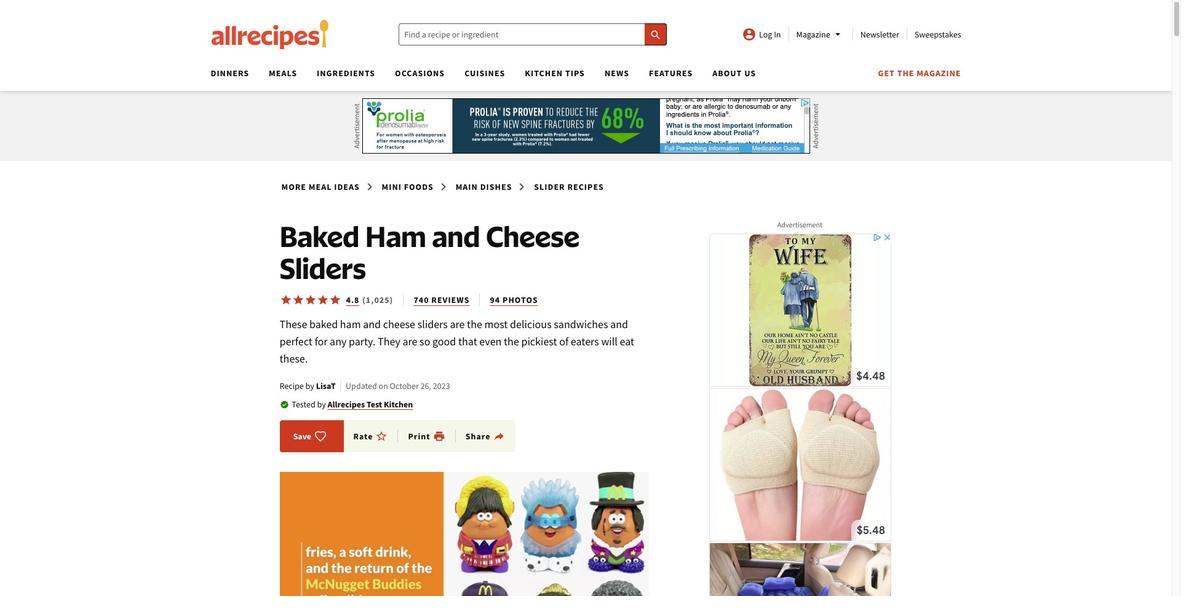 Task type: vqa. For each thing, say whether or not it's contained in the screenshot.
'Cook Time:'
no



Task type: locate. For each thing, give the bounding box(es) containing it.
delicious
[[510, 317, 552, 332]]

0 vertical spatial advertisement region
[[362, 98, 810, 154]]

2023
[[433, 381, 450, 392]]

None search field
[[399, 23, 667, 46]]

chevron_right image for more meal ideas
[[362, 180, 377, 194]]

by right tested
[[317, 400, 326, 411]]

us
[[745, 68, 756, 79]]

0 vertical spatial kitchen
[[525, 68, 563, 79]]

log in link
[[742, 27, 781, 42]]

star empty image
[[376, 431, 388, 443]]

video player application
[[280, 473, 649, 597]]

star image up baked at the bottom of the page
[[304, 294, 317, 306]]

0 horizontal spatial the
[[467, 317, 482, 332]]

recipe by lisat
[[280, 381, 336, 392]]

1 horizontal spatial star image
[[304, 294, 317, 306]]

perfect
[[280, 335, 312, 349]]

2 horizontal spatial star image
[[329, 294, 341, 306]]

get
[[878, 68, 895, 79]]

4.8
[[346, 295, 360, 306]]

1 chevron_right image from the left
[[362, 180, 377, 194]]

and
[[432, 218, 480, 254], [363, 317, 381, 332], [610, 317, 628, 332]]

mini foods
[[382, 182, 434, 193]]

0 horizontal spatial by
[[306, 381, 314, 392]]

1 horizontal spatial kitchen
[[525, 68, 563, 79]]

kitchen
[[525, 68, 563, 79], [384, 400, 413, 411]]

star image left the 4.8
[[329, 294, 341, 306]]

updated
[[346, 381, 377, 392]]

Find a recipe or ingredient text field
[[399, 23, 667, 46]]

kitchen tips
[[525, 68, 585, 79]]

2 star image from the left
[[304, 294, 317, 306]]

cuisines
[[465, 68, 505, 79]]

star image
[[280, 294, 292, 306], [304, 294, 317, 306], [329, 294, 341, 306]]

any
[[330, 335, 347, 349]]

in
[[774, 29, 781, 40]]

kitchen down 'updated on october 26, 2023'
[[384, 400, 413, 411]]

about us
[[713, 68, 756, 79]]

more
[[281, 182, 306, 193]]

1 vertical spatial the
[[504, 335, 519, 349]]

more meal ideas link
[[280, 179, 362, 195]]

1 horizontal spatial chevron_right image
[[436, 180, 451, 194]]

the right even
[[504, 335, 519, 349]]

star image up these
[[280, 294, 292, 306]]

by left lisat
[[306, 381, 314, 392]]

star image
[[292, 294, 304, 306], [317, 294, 329, 306]]

the
[[467, 317, 482, 332], [504, 335, 519, 349]]

newsletter
[[861, 29, 899, 40]]

save button
[[289, 431, 330, 443]]

magazine
[[917, 68, 961, 79]]

banner
[[0, 0, 1172, 597]]

and up party.
[[363, 317, 381, 332]]

main dishes
[[456, 182, 512, 193]]

0 horizontal spatial star image
[[292, 294, 304, 306]]

by
[[306, 381, 314, 392], [317, 400, 326, 411]]

mini
[[382, 182, 402, 193]]

kitchen inside 'banner'
[[525, 68, 563, 79]]

chevron_right image left main
[[436, 180, 451, 194]]

and up eat at the bottom of the page
[[610, 317, 628, 332]]

are up that
[[450, 317, 465, 332]]

(1,025)
[[362, 295, 393, 306]]

1 horizontal spatial are
[[450, 317, 465, 332]]

0 horizontal spatial are
[[403, 335, 417, 349]]

and down main
[[432, 218, 480, 254]]

star image up these
[[292, 294, 304, 306]]

1 horizontal spatial the
[[504, 335, 519, 349]]

these baked ham and cheese sliders are the most delicious sandwiches and perfect for any party. they are so good that even the pickiest of eaters will eat these.
[[280, 317, 634, 366]]

print image
[[433, 431, 445, 443]]

occasions link
[[395, 68, 445, 79]]

0 vertical spatial by
[[306, 381, 314, 392]]

allrecipes
[[328, 400, 365, 411]]

navigation inside 'banner'
[[201, 64, 961, 91]]

get the magazine link
[[878, 68, 961, 79]]

get the magazine
[[878, 68, 961, 79]]

navigation containing dinners
[[201, 64, 961, 91]]

1 vertical spatial by
[[317, 400, 326, 411]]

print button
[[408, 431, 445, 443]]

1 horizontal spatial star image
[[317, 294, 329, 306]]

magazine
[[797, 29, 830, 40]]

are left so
[[403, 335, 417, 349]]

chevron_right image left mini
[[362, 180, 377, 194]]

eaters
[[571, 335, 599, 349]]

ham
[[365, 218, 426, 254]]

more meal ideas
[[281, 182, 360, 193]]

the
[[897, 68, 915, 79]]

cheese
[[486, 218, 580, 254]]

3 star image from the left
[[329, 294, 341, 306]]

kitchen left tips
[[525, 68, 563, 79]]

for
[[315, 335, 328, 349]]

navigation
[[201, 64, 961, 91]]

banner containing log in
[[0, 0, 1172, 597]]

advertisement region
[[362, 98, 810, 154], [708, 233, 892, 597]]

newsletter button
[[861, 29, 899, 40]]

0 horizontal spatial star image
[[280, 294, 292, 306]]

0 horizontal spatial chevron_right image
[[362, 180, 377, 194]]

chevron_right image
[[362, 180, 377, 194], [436, 180, 451, 194]]

baked ham and cheese sliders
[[280, 218, 580, 286]]

test
[[367, 400, 382, 411]]

are
[[450, 317, 465, 332], [403, 335, 417, 349]]

slider recipes
[[534, 182, 604, 193]]

1 vertical spatial are
[[403, 335, 417, 349]]

1 horizontal spatial and
[[432, 218, 480, 254]]

share button
[[466, 431, 505, 443]]

the up that
[[467, 317, 482, 332]]

dishes
[[480, 182, 512, 193]]

news
[[605, 68, 629, 79]]

1 horizontal spatial by
[[317, 400, 326, 411]]

october
[[390, 381, 419, 392]]

1 vertical spatial kitchen
[[384, 400, 413, 411]]

2 chevron_right image from the left
[[436, 180, 451, 194]]

star image up baked at the bottom of the page
[[317, 294, 329, 306]]

meals
[[269, 68, 297, 79]]

reviews
[[432, 295, 470, 306]]



Task type: describe. For each thing, give the bounding box(es) containing it.
save
[[293, 432, 311, 443]]

ideas
[[334, 182, 360, 193]]

print
[[408, 432, 430, 443]]

2 horizontal spatial and
[[610, 317, 628, 332]]

sliders
[[280, 250, 366, 286]]

occasions
[[395, 68, 445, 79]]

chevron_right image
[[515, 180, 529, 194]]

ingredients link
[[317, 68, 375, 79]]

search image
[[650, 29, 662, 41]]

even
[[479, 335, 502, 349]]

good
[[433, 335, 456, 349]]

1 vertical spatial advertisement region
[[708, 233, 892, 597]]

allrecipes test kitchen link
[[328, 400, 413, 411]]

these.
[[280, 352, 308, 366]]

pickiest
[[521, 335, 557, 349]]

main dishes link
[[454, 179, 514, 195]]

recipes
[[568, 182, 604, 193]]

foods
[[404, 182, 434, 193]]

log in
[[759, 29, 781, 40]]

sweepstakes link
[[915, 29, 961, 40]]

that
[[458, 335, 477, 349]]

sliders
[[418, 317, 448, 332]]

740 reviews
[[414, 295, 470, 306]]

rate button
[[353, 431, 398, 443]]

740
[[414, 295, 429, 306]]

features link
[[649, 68, 693, 79]]

kitchen tips link
[[525, 68, 585, 79]]

0 horizontal spatial and
[[363, 317, 381, 332]]

updated on october 26, 2023
[[346, 381, 450, 392]]

tips
[[565, 68, 585, 79]]

recipe
[[280, 381, 304, 392]]

will
[[601, 335, 618, 349]]

0 horizontal spatial kitchen
[[384, 400, 413, 411]]

dinners
[[211, 68, 249, 79]]

home image
[[211, 20, 329, 49]]

news link
[[605, 68, 629, 79]]

features
[[649, 68, 693, 79]]

most
[[485, 317, 508, 332]]

baked
[[309, 317, 338, 332]]

magazine button
[[797, 27, 845, 42]]

meal
[[309, 182, 332, 193]]

caret_down image
[[830, 27, 845, 42]]

tested by allrecipes test kitchen
[[292, 400, 413, 411]]

ham
[[340, 317, 361, 332]]

sweepstakes
[[915, 29, 961, 40]]

share
[[466, 432, 491, 443]]

rate
[[353, 432, 373, 443]]

2 star image from the left
[[317, 294, 329, 306]]

of
[[559, 335, 569, 349]]

favorite image
[[314, 431, 327, 443]]

meals link
[[269, 68, 297, 79]]

on
[[379, 381, 388, 392]]

slider recipes link
[[532, 179, 606, 195]]

0 vertical spatial the
[[467, 317, 482, 332]]

1 star image from the left
[[292, 294, 304, 306]]

party.
[[349, 335, 376, 349]]

so
[[420, 335, 430, 349]]

log
[[759, 29, 772, 40]]

ingredients
[[317, 68, 375, 79]]

mini foods link
[[380, 179, 436, 195]]

cuisines link
[[465, 68, 505, 79]]

by for recipe
[[306, 381, 314, 392]]

tested
[[292, 400, 315, 411]]

0 vertical spatial are
[[450, 317, 465, 332]]

slider
[[534, 182, 565, 193]]

lisat
[[316, 381, 336, 392]]

1 star image from the left
[[280, 294, 292, 306]]

about us link
[[713, 68, 756, 79]]

4.8 (1,025)
[[346, 295, 393, 306]]

eat
[[620, 335, 634, 349]]

by for tested
[[317, 400, 326, 411]]

94 photos
[[490, 295, 538, 306]]

26,
[[421, 381, 431, 392]]

main
[[456, 182, 478, 193]]

photos
[[503, 295, 538, 306]]

94
[[490, 295, 500, 306]]

and inside the baked ham and cheese sliders
[[432, 218, 480, 254]]

cheese
[[383, 317, 415, 332]]

these
[[280, 317, 307, 332]]

sandwiches
[[554, 317, 608, 332]]

about
[[713, 68, 742, 79]]

dinners link
[[211, 68, 249, 79]]

share image
[[493, 431, 505, 443]]

account image
[[742, 27, 757, 42]]

they
[[378, 335, 400, 349]]

chevron_right image for mini foods
[[436, 180, 451, 194]]



